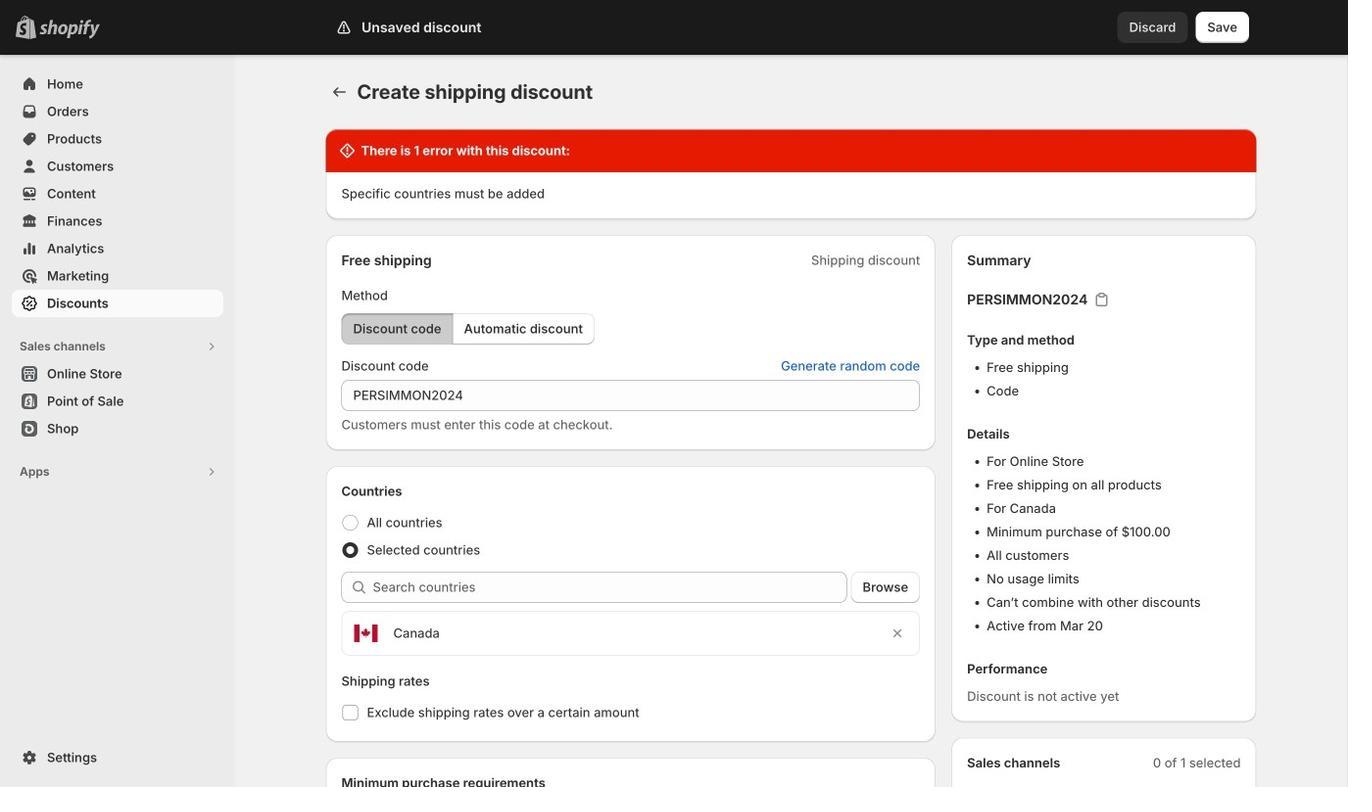 Task type: describe. For each thing, give the bounding box(es) containing it.
shopify image
[[39, 19, 100, 39]]



Task type: vqa. For each thing, say whether or not it's contained in the screenshot.
Settings dialog
no



Task type: locate. For each thing, give the bounding box(es) containing it.
None text field
[[341, 380, 920, 412]]

Search countries text field
[[373, 572, 847, 604]]



